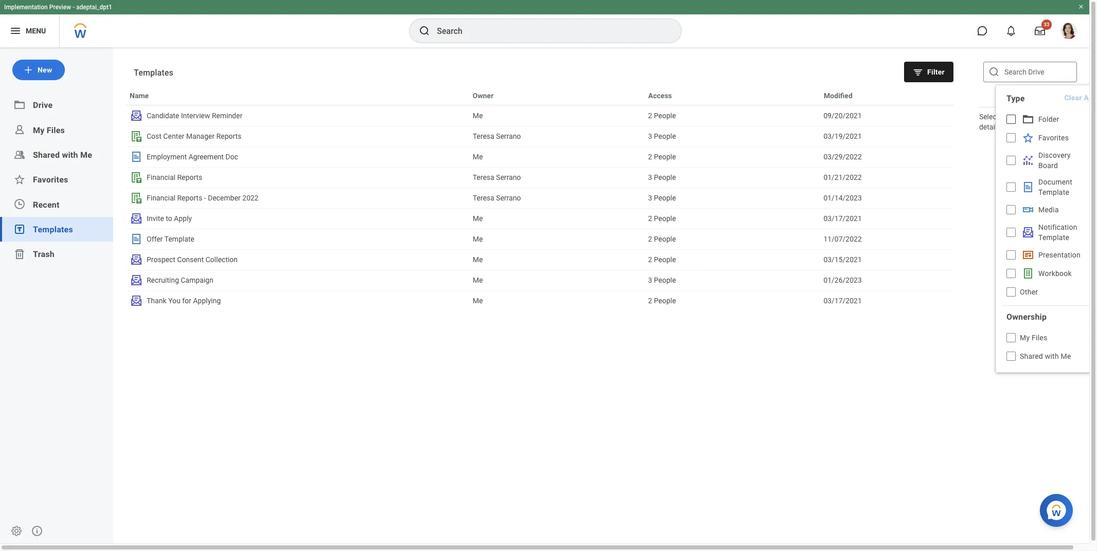 Task type: locate. For each thing, give the bounding box(es) containing it.
row
[[126, 85, 954, 105], [126, 105, 954, 126], [126, 126, 954, 147], [126, 147, 954, 167], [126, 167, 954, 188], [126, 188, 954, 208], [126, 208, 954, 229], [126, 229, 954, 250], [126, 250, 954, 270], [126, 270, 954, 291], [126, 291, 954, 311]]

reports down 'reminder'
[[216, 132, 241, 140]]

shared down my files button
[[33, 150, 60, 160]]

recruiting campaign
[[147, 276, 213, 285]]

1 03/17/2021 from the top
[[824, 215, 862, 223]]

search drive field
[[983, 62, 1077, 82]]

0 vertical spatial teresa serrano cell
[[469, 127, 644, 146]]

0 vertical spatial serrano
[[496, 132, 521, 140]]

3 workbook template image from the top
[[130, 192, 143, 204]]

1 financial from the top
[[147, 173, 175, 182]]

2 financial from the top
[[147, 194, 175, 202]]

to
[[1047, 113, 1053, 121], [166, 215, 172, 223]]

1 horizontal spatial folder open image
[[1022, 113, 1034, 126]]

my files down ownership
[[1020, 334, 1047, 342]]

campaign
[[181, 276, 213, 285]]

1 vertical spatial with
[[1045, 353, 1059, 361]]

1 row from the top
[[126, 85, 954, 105]]

my files down drive button
[[33, 125, 65, 135]]

0 vertical spatial -
[[73, 4, 75, 11]]

financial reports - december 2022
[[147, 194, 259, 202]]

1 vertical spatial search image
[[988, 66, 1000, 78]]

01/14/2023
[[824, 194, 862, 202]]

0 vertical spatial templates
[[134, 68, 173, 78]]

4 row from the top
[[126, 147, 954, 167]]

03/17/2021 down 01/14/2023
[[824, 215, 862, 223]]

invite
[[147, 215, 164, 223]]

0 horizontal spatial -
[[73, 4, 75, 11]]

1 vertical spatial my
[[1020, 334, 1030, 342]]

files up shared with me button
[[47, 125, 65, 135]]

8 row from the top
[[126, 229, 954, 250]]

teresa serrano cell
[[469, 127, 644, 146], [469, 168, 644, 187], [469, 188, 644, 208]]

presentation
[[1038, 251, 1081, 259]]

9 row from the top
[[126, 250, 954, 270]]

3 row from the top
[[126, 126, 954, 147]]

- inside implementation preview -   adeptai_dpt1 banner
[[73, 4, 75, 11]]

2 workbook template image from the top
[[130, 171, 143, 184]]

0 vertical spatial 03/17/2021
[[824, 215, 862, 223]]

invite to apply
[[147, 215, 192, 223]]

11/07/2022
[[824, 235, 862, 243]]

7 row from the top
[[126, 208, 954, 229]]

1 2 from the top
[[648, 112, 652, 120]]

me
[[473, 112, 483, 120], [80, 150, 92, 160], [473, 153, 483, 161], [473, 215, 483, 223], [473, 235, 483, 243], [473, 256, 483, 264], [473, 276, 483, 285], [473, 297, 483, 305], [1061, 353, 1071, 361]]

1 2 people from the top
[[648, 112, 676, 120]]

document template image
[[130, 151, 143, 163]]

teresa serrano for reports
[[473, 132, 521, 140]]

with up favorites button
[[62, 150, 78, 160]]

03/17/2021 down "01/26/2023"
[[824, 297, 862, 305]]

2 for apply
[[648, 215, 652, 223]]

1 workbook template image from the top
[[130, 130, 143, 143]]

1 serrano from the top
[[496, 132, 521, 140]]

1 people from the top
[[654, 112, 676, 120]]

template for document template
[[1038, 188, 1069, 197]]

employment
[[147, 153, 187, 161]]

modified
[[824, 92, 853, 100]]

template
[[1038, 188, 1069, 197], [1038, 234, 1069, 242], [164, 235, 194, 243]]

me for offer template
[[473, 235, 483, 243]]

template for offer template
[[164, 235, 194, 243]]

2 people from the top
[[654, 132, 676, 140]]

1 horizontal spatial my
[[1020, 334, 1030, 342]]

1 workbook template image from the top
[[130, 130, 143, 143]]

3 2 people from the top
[[648, 215, 676, 223]]

teresa
[[473, 132, 494, 140], [473, 173, 494, 182], [473, 194, 494, 202]]

1 horizontal spatial files
[[1032, 334, 1047, 342]]

template inside the notification template
[[1038, 234, 1069, 242]]

template inside document template
[[1038, 188, 1069, 197]]

people for collection
[[654, 256, 676, 264]]

teresa serrano for december
[[473, 194, 521, 202]]

me cell
[[469, 106, 644, 126], [469, 147, 644, 167], [469, 209, 644, 228], [469, 230, 644, 249], [469, 250, 644, 270], [469, 271, 644, 290], [469, 291, 644, 311]]

row containing candidate interview reminder
[[126, 105, 954, 126]]

favorites
[[1038, 134, 1069, 142], [33, 175, 68, 185]]

employment agreement doc
[[147, 153, 238, 161]]

files down ownership
[[1032, 334, 1047, 342]]

1 vertical spatial 03/17/2021
[[824, 297, 862, 305]]

1 3 people link from the top
[[648, 131, 815, 142]]

5 me cell from the top
[[469, 250, 644, 270]]

1 horizontal spatial -
[[204, 194, 206, 202]]

1 vertical spatial favorites
[[33, 175, 68, 185]]

1 vertical spatial financial
[[147, 194, 175, 202]]

3 for 01/26/2023
[[648, 276, 652, 285]]

1 horizontal spatial to
[[1047, 113, 1053, 121]]

01/21/2022
[[824, 173, 862, 182]]

01/26/2023
[[824, 276, 862, 285]]

2 3 people link from the top
[[648, 172, 815, 183]]

to inside select a file or folder to view details and take actions
[[1047, 113, 1053, 121]]

3 people link for 01/14/2023
[[648, 192, 815, 204]]

with down ownership
[[1045, 353, 1059, 361]]

or
[[1018, 113, 1024, 121]]

3 teresa from the top
[[473, 194, 494, 202]]

0 vertical spatial to
[[1047, 113, 1053, 121]]

interview
[[181, 112, 210, 120]]

shared with me
[[33, 150, 92, 160], [1020, 353, 1071, 361]]

5 people from the top
[[654, 194, 676, 202]]

me cell for for
[[469, 291, 644, 311]]

financial for financial reports - december 2022
[[147, 194, 175, 202]]

financial up invite
[[147, 194, 175, 202]]

template down apply
[[164, 235, 194, 243]]

3 2 people link from the top
[[648, 213, 815, 224]]

document template image for employment agreement doc
[[130, 151, 143, 163]]

3 workbook template image from the top
[[130, 192, 143, 204]]

0 vertical spatial teresa
[[473, 132, 494, 140]]

11 row from the top
[[126, 291, 954, 311]]

4 3 people from the top
[[648, 276, 676, 285]]

shared
[[33, 150, 60, 160], [1020, 353, 1043, 361]]

details
[[979, 123, 1001, 131]]

6 row from the top
[[126, 188, 954, 208]]

0 vertical spatial financial
[[147, 173, 175, 182]]

3 people link for 01/26/2023
[[648, 275, 815, 286]]

financial down employment
[[147, 173, 175, 182]]

0 vertical spatial workbook template image
[[130, 130, 143, 143]]

4 2 people from the top
[[648, 235, 676, 243]]

drive button
[[33, 101, 53, 110]]

5 2 people from the top
[[648, 256, 676, 264]]

invite to apply link
[[130, 213, 465, 225]]

0 horizontal spatial shared
[[33, 150, 60, 160]]

1 vertical spatial reports
[[177, 173, 202, 182]]

my files
[[33, 125, 65, 135], [1020, 334, 1047, 342]]

workday assistant region
[[1040, 490, 1077, 527]]

row containing offer template
[[126, 229, 954, 250]]

0 horizontal spatial my files
[[33, 125, 65, 135]]

2 vertical spatial workbook template image
[[130, 192, 143, 204]]

7 me cell from the top
[[469, 291, 644, 311]]

templates inside item list region
[[134, 68, 173, 78]]

1 vertical spatial my files
[[1020, 334, 1047, 342]]

- left december
[[204, 194, 206, 202]]

clear all
[[1064, 94, 1093, 102]]

workbook template image for financial reports - december 2022
[[130, 192, 143, 204]]

2 vertical spatial reports
[[177, 194, 202, 202]]

0 horizontal spatial my
[[33, 125, 45, 135]]

5 2 from the top
[[648, 256, 652, 264]]

2 vertical spatial workbook template image
[[130, 192, 143, 204]]

1 vertical spatial workbook template image
[[130, 171, 143, 184]]

1 3 from the top
[[648, 132, 652, 140]]

row containing financial reports - december 2022
[[126, 188, 954, 208]]

3 people for 01/26/2023
[[648, 276, 676, 285]]

0 vertical spatial teresa serrano
[[473, 132, 521, 140]]

teresa for reports
[[473, 132, 494, 140]]

1 vertical spatial to
[[166, 215, 172, 223]]

folder open image
[[13, 99, 26, 111], [1022, 113, 1034, 126]]

6 me cell from the top
[[469, 271, 644, 290]]

0 horizontal spatial folder open image
[[13, 99, 26, 111]]

2 row from the top
[[126, 105, 954, 126]]

to right invite
[[166, 215, 172, 223]]

template inside row
[[164, 235, 194, 243]]

2 vertical spatial teresa
[[473, 194, 494, 202]]

1 vertical spatial -
[[204, 194, 206, 202]]

my files button
[[33, 125, 65, 135]]

favorites up recent
[[33, 175, 68, 185]]

1 teresa from the top
[[473, 132, 494, 140]]

- inside financial reports - december 2022 link
[[204, 194, 206, 202]]

teresa for december
[[473, 194, 494, 202]]

people
[[654, 112, 676, 120], [654, 132, 676, 140], [654, 153, 676, 161], [654, 173, 676, 182], [654, 194, 676, 202], [654, 215, 676, 223], [654, 235, 676, 243], [654, 256, 676, 264], [654, 276, 676, 285], [654, 297, 676, 305]]

1 horizontal spatial shared
[[1020, 353, 1043, 361]]

4 people from the top
[[654, 173, 676, 182]]

2 people for collection
[[648, 256, 676, 264]]

files
[[47, 125, 65, 135], [1032, 334, 1047, 342]]

1 3 people from the top
[[648, 132, 676, 140]]

8 people from the top
[[654, 256, 676, 264]]

1 horizontal spatial shared with me
[[1020, 353, 1071, 361]]

me inside filters region
[[1061, 353, 1071, 361]]

grid
[[126, 85, 954, 543]]

0 vertical spatial shared
[[33, 150, 60, 160]]

0 vertical spatial folder open image
[[13, 99, 26, 111]]

row containing thank you for applying
[[126, 291, 954, 311]]

financial
[[147, 173, 175, 182], [147, 194, 175, 202]]

template down document
[[1038, 188, 1069, 197]]

take
[[1016, 123, 1030, 131]]

worksheets image
[[1022, 268, 1034, 280]]

0 vertical spatial my files
[[33, 125, 65, 135]]

row containing recruiting campaign
[[126, 270, 954, 291]]

4 2 from the top
[[648, 235, 652, 243]]

2 2 from the top
[[648, 153, 652, 161]]

folder
[[1038, 115, 1059, 124]]

name
[[130, 92, 149, 100]]

workbook template image for cost center manager reports
[[130, 130, 143, 143]]

3 teresa serrano from the top
[[473, 194, 521, 202]]

1 vertical spatial shared
[[1020, 353, 1043, 361]]

people for apply
[[654, 215, 676, 223]]

2 3 from the top
[[648, 173, 652, 182]]

3 3 from the top
[[648, 194, 652, 202]]

grid containing name
[[126, 85, 954, 543]]

3 people from the top
[[654, 153, 676, 161]]

2 vertical spatial teresa serrano
[[473, 194, 521, 202]]

access
[[648, 92, 672, 100]]

my down ownership
[[1020, 334, 1030, 342]]

- right preview
[[73, 4, 75, 11]]

1 horizontal spatial favorites
[[1038, 134, 1069, 142]]

0 horizontal spatial favorites
[[33, 175, 68, 185]]

2 teresa serrano cell from the top
[[469, 168, 644, 187]]

user image
[[13, 124, 26, 136]]

2 vertical spatial serrano
[[496, 194, 521, 202]]

my right user image
[[33, 125, 45, 135]]

3 serrano from the top
[[496, 194, 521, 202]]

-
[[73, 4, 75, 11], [204, 194, 206, 202]]

me cell for apply
[[469, 209, 644, 228]]

3 people link
[[648, 131, 815, 142], [648, 172, 815, 183], [648, 192, 815, 204], [648, 275, 815, 286]]

workbook template image
[[130, 130, 143, 143], [130, 171, 143, 184], [130, 192, 143, 204]]

3 3 people from the top
[[648, 194, 676, 202]]

templates up name
[[134, 68, 173, 78]]

people for for
[[654, 297, 676, 305]]

1 vertical spatial workbook template image
[[130, 171, 143, 184]]

5 row from the top
[[126, 167, 954, 188]]

6 2 from the top
[[648, 297, 652, 305]]

0 vertical spatial shared with me
[[33, 150, 92, 160]]

trash button
[[33, 250, 55, 260]]

folder
[[1026, 113, 1045, 121]]

2 2 people link from the top
[[648, 151, 815, 163]]

star image
[[13, 173, 26, 186]]

1 vertical spatial teresa serrano cell
[[469, 168, 644, 187]]

0 horizontal spatial files
[[47, 125, 65, 135]]

livepages image
[[1022, 249, 1034, 261]]

notification template image
[[130, 110, 143, 122], [130, 274, 143, 287], [130, 295, 143, 307], [130, 295, 143, 307]]

2 2 people from the top
[[648, 153, 676, 161]]

employment agreement doc link
[[130, 151, 465, 163]]

3 me cell from the top
[[469, 209, 644, 228]]

0 vertical spatial with
[[62, 150, 78, 160]]

workbook template image for financial reports
[[130, 171, 143, 184]]

to inside row
[[166, 215, 172, 223]]

2 workbook template image from the top
[[130, 171, 143, 184]]

0 horizontal spatial search image
[[418, 25, 431, 37]]

6 2 people from the top
[[648, 297, 676, 305]]

people for reminder
[[654, 112, 676, 120]]

1 horizontal spatial templates
[[134, 68, 173, 78]]

workbook template image for financial reports - december 2022
[[130, 192, 143, 204]]

clock image
[[13, 198, 26, 211]]

1 vertical spatial teresa
[[473, 173, 494, 182]]

profile logan mcneil element
[[1054, 20, 1083, 42]]

reports down employment agreement doc
[[177, 173, 202, 182]]

2 3 people from the top
[[648, 173, 676, 182]]

files inside filters region
[[1032, 334, 1047, 342]]

teresa serrano cell for december
[[469, 188, 644, 208]]

row containing employment agreement doc
[[126, 147, 954, 167]]

1 teresa serrano cell from the top
[[469, 127, 644, 146]]

ownership
[[1007, 312, 1047, 322]]

6 people from the top
[[654, 215, 676, 223]]

0 vertical spatial workbook template image
[[130, 130, 143, 143]]

1 vertical spatial files
[[1032, 334, 1047, 342]]

1 horizontal spatial my files
[[1020, 334, 1047, 342]]

template down notification
[[1038, 234, 1069, 242]]

4 me cell from the top
[[469, 230, 644, 249]]

3 people link for 03/19/2021
[[648, 131, 815, 142]]

3 people for 01/21/2022
[[648, 173, 676, 182]]

serrano
[[496, 132, 521, 140], [496, 173, 521, 182], [496, 194, 521, 202]]

workbook template image
[[130, 130, 143, 143], [130, 171, 143, 184], [130, 192, 143, 204]]

people for doc
[[654, 153, 676, 161]]

1 2 people link from the top
[[648, 110, 815, 121]]

0 vertical spatial favorites
[[1038, 134, 1069, 142]]

discovery board
[[1038, 151, 1071, 170]]

cost center manager reports
[[147, 132, 241, 140]]

1 me cell from the top
[[469, 106, 644, 126]]

3
[[648, 132, 652, 140], [648, 173, 652, 182], [648, 194, 652, 202], [648, 276, 652, 285]]

reports
[[216, 132, 241, 140], [177, 173, 202, 182], [177, 194, 202, 202]]

row containing invite to apply
[[126, 208, 954, 229]]

4 3 people link from the top
[[648, 275, 815, 286]]

trash
[[33, 250, 55, 260]]

notification template image
[[130, 110, 143, 122], [130, 213, 143, 225], [130, 213, 143, 225], [130, 254, 143, 266], [130, 254, 143, 266], [130, 274, 143, 287]]

0 vertical spatial my
[[33, 125, 45, 135]]

10 people from the top
[[654, 297, 676, 305]]

1 horizontal spatial search image
[[988, 66, 1000, 78]]

3 2 from the top
[[648, 215, 652, 223]]

reports up apply
[[177, 194, 202, 202]]

1 teresa serrano from the top
[[473, 132, 521, 140]]

recent
[[33, 200, 60, 210]]

1 horizontal spatial with
[[1045, 353, 1059, 361]]

close environment banner image
[[1078, 4, 1084, 10]]

document template image
[[130, 151, 143, 163], [130, 233, 143, 245], [130, 233, 143, 245]]

1 vertical spatial serrano
[[496, 173, 521, 182]]

2 03/17/2021 from the top
[[824, 297, 862, 305]]

favorites down actions
[[1038, 134, 1069, 142]]

notifications large image
[[1006, 26, 1016, 36]]

6 2 people link from the top
[[648, 295, 815, 307]]

2 for for
[[648, 297, 652, 305]]

1 vertical spatial shared with me
[[1020, 353, 1071, 361]]

1 vertical spatial templates
[[33, 225, 73, 235]]

reports for financial reports - december 2022
[[177, 194, 202, 202]]

row containing name
[[126, 85, 954, 105]]

financial reports - december 2022 link
[[130, 192, 465, 204]]

implementation preview -   adeptai_dpt1 banner
[[0, 0, 1089, 47]]

discovery
[[1038, 151, 1071, 160]]

0 horizontal spatial shared with me
[[33, 150, 92, 160]]

me for thank you for applying
[[473, 297, 483, 305]]

4 3 from the top
[[648, 276, 652, 285]]

2 vertical spatial teresa serrano cell
[[469, 188, 644, 208]]

2 people
[[648, 112, 676, 120], [648, 153, 676, 161], [648, 215, 676, 223], [648, 235, 676, 243], [648, 256, 676, 264], [648, 297, 676, 305]]

03/17/2021 for thank you for applying
[[824, 297, 862, 305]]

0 horizontal spatial to
[[166, 215, 172, 223]]

shared with me down ownership
[[1020, 353, 1071, 361]]

prospect consent collection
[[147, 256, 238, 264]]

0 horizontal spatial with
[[62, 150, 78, 160]]

shared with me button
[[33, 150, 92, 160]]

5 2 people link from the top
[[648, 254, 815, 266]]

2
[[648, 112, 652, 120], [648, 153, 652, 161], [648, 215, 652, 223], [648, 235, 652, 243], [648, 256, 652, 264], [648, 297, 652, 305]]

with
[[62, 150, 78, 160], [1045, 353, 1059, 361]]

templates down recent button
[[33, 225, 73, 235]]

gear image
[[10, 525, 23, 538]]

- for december
[[204, 194, 206, 202]]

3 3 people link from the top
[[648, 192, 815, 204]]

2 teresa serrano from the top
[[473, 173, 521, 182]]

to up actions
[[1047, 113, 1053, 121]]

you
[[168, 297, 180, 305]]

3 teresa serrano cell from the top
[[469, 188, 644, 208]]

shared down ownership
[[1020, 353, 1043, 361]]

me cell for reminder
[[469, 106, 644, 126]]

search image
[[418, 25, 431, 37], [988, 66, 1000, 78]]

2 me cell from the top
[[469, 147, 644, 167]]

10 row from the top
[[126, 270, 954, 291]]

1 vertical spatial teresa serrano
[[473, 173, 521, 182]]

shared with me up favorites button
[[33, 150, 92, 160]]



Task type: describe. For each thing, give the bounding box(es) containing it.
thank you for applying
[[147, 297, 221, 305]]

03/17/2021 for invite to apply
[[824, 215, 862, 223]]

template for notification template
[[1038, 234, 1069, 242]]

actions
[[1032, 123, 1055, 131]]

03/15/2021
[[824, 256, 862, 264]]

candidate interview reminder
[[147, 112, 242, 120]]

4 2 people link from the top
[[648, 234, 815, 245]]

view
[[1055, 113, 1069, 121]]

row containing prospect consent collection
[[126, 250, 954, 270]]

drive
[[33, 101, 53, 110]]

03/19/2021
[[824, 132, 862, 140]]

manager
[[186, 132, 215, 140]]

and
[[1002, 123, 1014, 131]]

my inside filters region
[[1020, 334, 1030, 342]]

03/29/2022
[[824, 153, 862, 161]]

2022
[[242, 194, 259, 202]]

all
[[1084, 94, 1093, 102]]

recent button
[[33, 200, 60, 210]]

applying
[[193, 297, 221, 305]]

star image
[[1022, 132, 1034, 144]]

3 for 03/19/2021
[[648, 132, 652, 140]]

apply
[[174, 215, 192, 223]]

c column line image
[[1022, 154, 1034, 167]]

recruiting
[[147, 276, 179, 285]]

recruiting campaign link
[[130, 274, 465, 287]]

workbook
[[1038, 270, 1072, 278]]

filter image
[[913, 67, 923, 77]]

1 vertical spatial folder open image
[[1022, 113, 1034, 126]]

filters region
[[996, 85, 1097, 373]]

2 people link for reminder
[[648, 110, 815, 121]]

people for manager
[[654, 132, 676, 140]]

document template image for offer template
[[130, 233, 143, 245]]

me for prospect consent collection
[[473, 256, 483, 264]]

document template
[[1038, 178, 1073, 197]]

cost center manager reports link
[[130, 130, 465, 143]]

0 horizontal spatial templates
[[33, 225, 73, 235]]

file
[[1007, 113, 1016, 121]]

3 people link for 01/21/2022
[[648, 172, 815, 183]]

2 people link for collection
[[648, 254, 815, 266]]

2 people for doc
[[648, 153, 676, 161]]

shared with me inside filters region
[[1020, 353, 1071, 361]]

filter button
[[904, 62, 954, 82]]

2 people for apply
[[648, 215, 676, 223]]

thank
[[147, 297, 166, 305]]

my files inside filters region
[[1020, 334, 1047, 342]]

candidate
[[147, 112, 179, 120]]

reminder
[[212, 112, 242, 120]]

me for employment agreement doc
[[473, 153, 483, 161]]

doc
[[226, 153, 238, 161]]

other
[[1020, 288, 1038, 296]]

notification
[[1038, 223, 1077, 232]]

2 for reminder
[[648, 112, 652, 120]]

offer template link
[[130, 233, 465, 245]]

row containing cost center manager reports
[[126, 126, 954, 147]]

serrano for december
[[496, 194, 521, 202]]

video image
[[1022, 204, 1034, 216]]

2 serrano from the top
[[496, 173, 521, 182]]

media
[[1038, 206, 1059, 214]]

clear
[[1064, 94, 1082, 102]]

2 for doc
[[648, 153, 652, 161]]

inbox large image
[[1035, 26, 1045, 36]]

7 people from the top
[[654, 235, 676, 243]]

row containing financial reports
[[126, 167, 954, 188]]

with inside filters region
[[1045, 353, 1059, 361]]

mail letter image
[[1022, 226, 1034, 239]]

favorites button
[[33, 175, 68, 185]]

cost
[[147, 132, 162, 140]]

teresa serrano cell for reports
[[469, 127, 644, 146]]

2 people for reminder
[[648, 112, 676, 120]]

december
[[208, 194, 241, 202]]

2 for collection
[[648, 256, 652, 264]]

collection
[[206, 256, 238, 264]]

me for candidate interview reminder
[[473, 112, 483, 120]]

workbook template image for financial reports
[[130, 171, 143, 184]]

me for invite to apply
[[473, 215, 483, 223]]

09/20/2021
[[824, 112, 862, 120]]

financial for financial reports
[[147, 173, 175, 182]]

0 vertical spatial files
[[47, 125, 65, 135]]

owner
[[473, 92, 494, 100]]

select a file or folder to view details and take actions
[[979, 113, 1069, 131]]

implementation
[[4, 4, 48, 11]]

a
[[1001, 113, 1005, 121]]

reports for financial reports
[[177, 173, 202, 182]]

info image
[[31, 525, 43, 538]]

3 for 01/14/2023
[[648, 194, 652, 202]]

shared inside filters region
[[1020, 353, 1043, 361]]

board
[[1038, 162, 1058, 170]]

clear all button
[[1060, 90, 1097, 106]]

favorites inside filters region
[[1038, 134, 1069, 142]]

9 people from the top
[[654, 276, 676, 285]]

select
[[979, 113, 999, 121]]

templates button
[[33, 225, 73, 235]]

me for recruiting campaign
[[473, 276, 483, 285]]

prospect
[[147, 256, 175, 264]]

prospect consent collection link
[[130, 254, 465, 266]]

for
[[182, 297, 191, 305]]

2 people link for apply
[[648, 213, 815, 224]]

- for adeptai_dpt1
[[73, 4, 75, 11]]

3 people for 01/14/2023
[[648, 194, 676, 202]]

type
[[1007, 94, 1025, 103]]

financial reports link
[[130, 171, 465, 184]]

item list region
[[113, 47, 966, 544]]

offer
[[147, 235, 163, 243]]

thank you for applying link
[[130, 295, 465, 307]]

grid inside item list region
[[126, 85, 954, 543]]

me cell for doc
[[469, 147, 644, 167]]

candidate interview reminder link
[[130, 110, 465, 122]]

center
[[163, 132, 184, 140]]

trash image
[[13, 248, 26, 260]]

2 teresa from the top
[[473, 173, 494, 182]]

preview
[[49, 4, 71, 11]]

0 vertical spatial search image
[[418, 25, 431, 37]]

workbook template image for cost center manager reports
[[130, 130, 143, 143]]

me cell for collection
[[469, 250, 644, 270]]

financial reports
[[147, 173, 202, 182]]

agreement
[[189, 153, 224, 161]]

consent
[[177, 256, 204, 264]]

0 vertical spatial reports
[[216, 132, 241, 140]]

document image
[[1022, 181, 1034, 193]]

filter
[[927, 68, 945, 76]]

shared with me image
[[13, 149, 26, 161]]

3 for 01/21/2022
[[648, 173, 652, 182]]

3 people for 03/19/2021
[[648, 132, 676, 140]]

2 people link for for
[[648, 295, 815, 307]]

adeptai_dpt1
[[76, 4, 112, 11]]

notification template
[[1038, 223, 1077, 242]]

document
[[1038, 178, 1073, 186]]

2 people link for doc
[[648, 151, 815, 163]]

serrano for reports
[[496, 132, 521, 140]]

offer template
[[147, 235, 194, 243]]

2 people for for
[[648, 297, 676, 305]]

implementation preview -   adeptai_dpt1
[[4, 4, 112, 11]]

people for -
[[654, 194, 676, 202]]



Task type: vqa. For each thing, say whether or not it's contained in the screenshot.
Saved Searches at the top left
no



